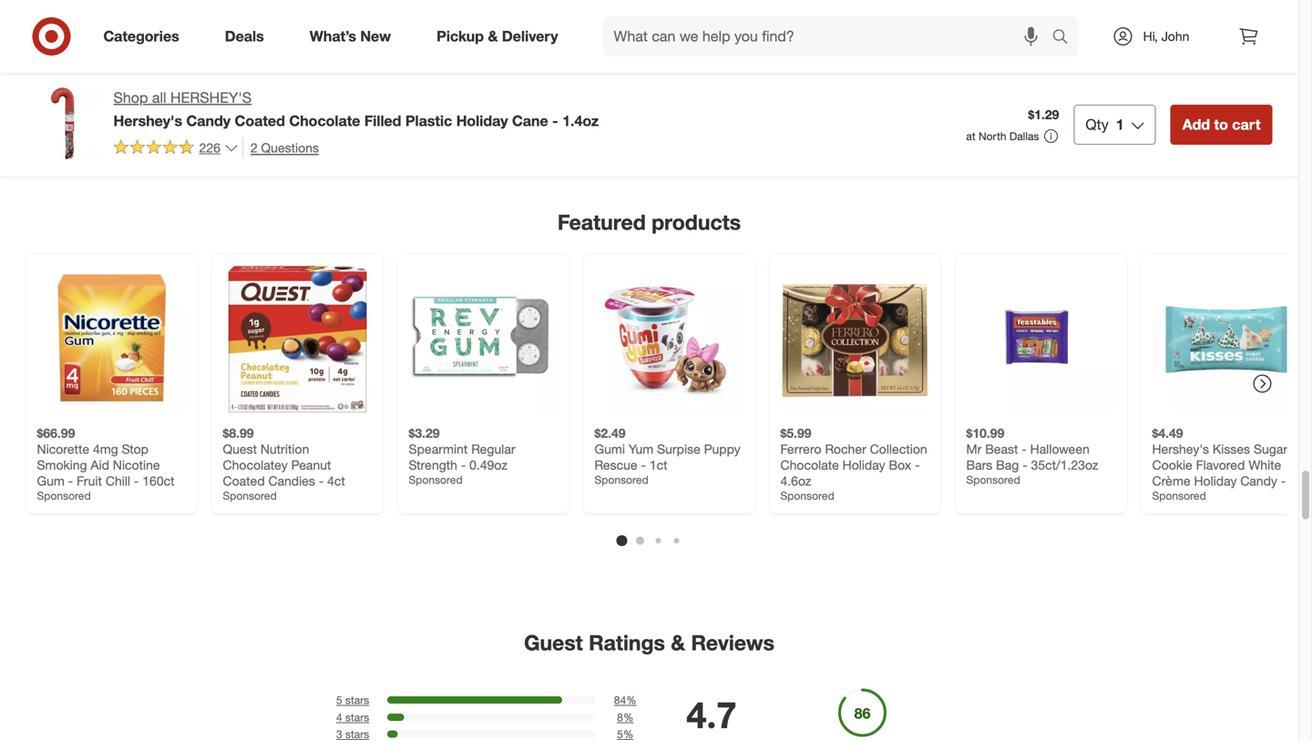 Task type: vqa. For each thing, say whether or not it's contained in the screenshot.
Sponsored in the $66.99 Nicorette 4mg Stop Smoking Aid Nicotine Gum - Fruit Chill - 160ct Sponsored
yes



Task type: describe. For each thing, give the bounding box(es) containing it.
featured products
[[558, 210, 741, 235]]

beast
[[985, 441, 1018, 457]]

strength
[[409, 457, 457, 473]]

guest
[[524, 631, 583, 656]]

$10.99
[[966, 426, 1005, 441]]

nutrition
[[261, 441, 309, 457]]

stars for 5 stars
[[345, 694, 369, 708]]

4mg
[[93, 441, 118, 457]]

questions
[[261, 140, 319, 156]]

hi,
[[1143, 28, 1158, 44]]

gumi
[[595, 441, 625, 457]]

% for 84
[[626, 694, 637, 708]]

yum
[[629, 441, 654, 457]]

coated for nutrition
[[223, 473, 265, 489]]

- inside $5.99 ferrero rocher collection chocolate holiday box - 4.6oz sponsored
[[915, 457, 920, 473]]

quest nutrition chocolatey peanut coated candies - 4ct image
[[223, 265, 372, 415]]

5
[[336, 694, 342, 708]]

to
[[1214, 116, 1228, 133]]

nicorette
[[37, 441, 89, 457]]

gumi yum surpise puppy rescue - 1ct image
[[595, 265, 744, 415]]

holiday inside shop all hershey's hershey's candy coated chocolate filled plastic holiday cane - 1.4oz
[[456, 112, 508, 130]]

aid
[[91, 457, 109, 473]]

regular
[[471, 441, 515, 457]]

$5.99 ferrero rocher collection chocolate holiday box - 4.6oz sponsored
[[780, 426, 927, 503]]

smoking
[[37, 457, 87, 473]]

products
[[652, 210, 741, 235]]

hi, john
[[1143, 28, 1190, 44]]

chocolate inside $5.99 ferrero rocher collection chocolate holiday box - 4.6oz sponsored
[[780, 457, 839, 473]]

$5.99
[[780, 426, 812, 441]]

what's new
[[310, 27, 391, 45]]

8
[[617, 711, 623, 725]]

candy inside $4.49 hershey's kisses sugar cookie flavored white crème holiday candy - 9oz
[[1241, 473, 1278, 489]]

4
[[336, 711, 342, 725]]

hershey's inside $4.49 hershey's kisses sugar cookie flavored white crème holiday candy - 9oz
[[1152, 441, 1209, 457]]

qty
[[1086, 116, 1109, 133]]

1 vertical spatial &
[[671, 631, 685, 656]]

- inside $3.29 spearmint regular strength - 0.49oz sponsored
[[461, 457, 466, 473]]

sponsored inside $5.99 ferrero rocher collection chocolate holiday box - 4.6oz sponsored
[[780, 489, 834, 503]]

sponsored inside $66.99 nicorette 4mg stop smoking aid nicotine gum - fruit chill - 160ct sponsored
[[37, 489, 91, 503]]

- right bag
[[1023, 457, 1028, 473]]

160ct
[[142, 473, 175, 489]]

reviews
[[691, 631, 775, 656]]

$1.29
[[1028, 107, 1059, 123]]

sponsored down cookie
[[1152, 489, 1206, 503]]

ferrero rocher collection chocolate holiday box - 4.6oz image
[[780, 265, 930, 415]]

all
[[152, 89, 166, 107]]

halloween
[[1030, 441, 1090, 457]]

- left fruit at the left
[[68, 473, 73, 489]]

% for 8
[[623, 711, 634, 725]]

peanut
[[291, 457, 331, 473]]

qty 1
[[1086, 116, 1124, 133]]

at
[[966, 129, 976, 143]]

stop
[[122, 441, 148, 457]]

4ct
[[327, 473, 345, 489]]

$8.99 quest nutrition chocolatey peanut coated candies - 4ct sponsored
[[223, 426, 345, 503]]

search
[[1044, 29, 1088, 47]]

sponsored inside $8.99 quest nutrition chocolatey peanut coated candies - 4ct sponsored
[[223, 489, 277, 503]]

dallas
[[1010, 129, 1039, 143]]

8 %
[[617, 711, 634, 725]]

$10.99 mr beast - halloween bars bag - 35ct/1.23oz sponsored
[[966, 426, 1099, 487]]

plastic
[[405, 112, 452, 130]]

$4.49
[[1152, 426, 1183, 441]]

pickup & delivery
[[437, 27, 558, 45]]

cookie
[[1152, 457, 1193, 473]]

what's new link
[[294, 16, 414, 56]]

new
[[360, 27, 391, 45]]

- inside $2.49 gumi yum surpise puppy rescue - 1ct sponsored
[[641, 457, 646, 473]]

hershey's kisses sugar cookie flavored white crème holiday candy - 9oz image
[[1152, 265, 1302, 415]]

2 questions link
[[242, 137, 319, 158]]

84
[[614, 694, 626, 708]]

226 link
[[113, 137, 239, 160]]

What can we help you find? suggestions appear below search field
[[603, 16, 1057, 56]]

holiday inside $5.99 ferrero rocher collection chocolate holiday box - 4.6oz sponsored
[[843, 457, 885, 473]]

sponsored inside $2.49 gumi yum surpise puppy rescue - 1ct sponsored
[[595, 473, 649, 487]]

search button
[[1044, 16, 1088, 60]]

pickup & delivery link
[[421, 16, 581, 56]]

pickup
[[437, 27, 484, 45]]

35ct/1.23oz
[[1031, 457, 1099, 473]]

candy inside shop all hershey's hershey's candy coated chocolate filled plastic holiday cane - 1.4oz
[[186, 112, 231, 130]]

mr
[[966, 441, 982, 457]]

mr beast - halloween bars bag - 35ct/1.23oz image
[[966, 265, 1116, 415]]

2
[[250, 140, 258, 156]]

crème
[[1152, 473, 1191, 489]]

featured
[[558, 210, 646, 235]]

226
[[199, 140, 220, 156]]

$2.49 gumi yum surpise puppy rescue - 1ct sponsored
[[595, 426, 741, 487]]

at north dallas
[[966, 129, 1039, 143]]

1ct
[[650, 457, 668, 473]]

9oz
[[1152, 489, 1173, 505]]

spearmint regular strength - 0.49oz image
[[409, 265, 558, 415]]



Task type: locate. For each thing, give the bounding box(es) containing it.
holiday left box on the right bottom of the page
[[843, 457, 885, 473]]

$66.99
[[37, 426, 75, 441]]

deals
[[225, 27, 264, 45]]

box
[[889, 457, 911, 473]]

holiday inside $4.49 hershey's kisses sugar cookie flavored white crème holiday candy - 9oz
[[1194, 473, 1237, 489]]

- right beast on the bottom right of page
[[1022, 441, 1027, 457]]

1 vertical spatial candy
[[1241, 473, 1278, 489]]

2 horizontal spatial holiday
[[1194, 473, 1237, 489]]

- right chill
[[134, 473, 139, 489]]

- inside shop all hershey's hershey's candy coated chocolate filled plastic holiday cane - 1.4oz
[[552, 112, 558, 130]]

stars down 5 stars
[[345, 711, 369, 725]]

hershey's up crème
[[1152, 441, 1209, 457]]

sponsored down spearmint
[[409, 473, 463, 487]]

candies
[[268, 473, 315, 489]]

- left 4ct
[[319, 473, 324, 489]]

coated for hershey's
[[235, 112, 285, 130]]

hershey's down all
[[113, 112, 182, 130]]

0.49oz
[[469, 457, 508, 473]]

coated
[[235, 112, 285, 130], [223, 473, 265, 489]]

0 vertical spatial candy
[[186, 112, 231, 130]]

collection
[[870, 441, 927, 457]]

filled
[[364, 112, 401, 130]]

stars up 4 stars
[[345, 694, 369, 708]]

0 vertical spatial &
[[488, 27, 498, 45]]

add
[[1183, 116, 1210, 133]]

puppy
[[704, 441, 741, 457]]

sponsored down smoking
[[37, 489, 91, 503]]

holiday
[[456, 112, 508, 130], [843, 457, 885, 473], [1194, 473, 1237, 489]]

- left the 1ct
[[641, 457, 646, 473]]

0 horizontal spatial chocolate
[[289, 112, 360, 130]]

1 vertical spatial hershey's
[[1152, 441, 1209, 457]]

1 horizontal spatial hershey's
[[1152, 441, 1209, 457]]

chocolate down $5.99
[[780, 457, 839, 473]]

hershey's
[[113, 112, 182, 130], [1152, 441, 1209, 457]]

chocolate
[[289, 112, 360, 130], [780, 457, 839, 473]]

bag
[[996, 457, 1019, 473]]

categories link
[[88, 16, 202, 56]]

% up 8 % at the bottom
[[626, 694, 637, 708]]

sponsored down beast on the bottom right of page
[[966, 473, 1020, 487]]

sponsored inside $10.99 mr beast - halloween bars bag - 35ct/1.23oz sponsored
[[966, 473, 1020, 487]]

fruit
[[77, 473, 102, 489]]

0 horizontal spatial &
[[488, 27, 498, 45]]

0 vertical spatial chocolate
[[289, 112, 360, 130]]

what's
[[310, 27, 356, 45]]

0 vertical spatial hershey's
[[113, 112, 182, 130]]

coated down quest
[[223, 473, 265, 489]]

rescue
[[595, 457, 637, 473]]

1 horizontal spatial holiday
[[843, 457, 885, 473]]

sugar
[[1254, 441, 1288, 457]]

-
[[552, 112, 558, 130], [1022, 441, 1027, 457], [461, 457, 466, 473], [641, 457, 646, 473], [915, 457, 920, 473], [1023, 457, 1028, 473], [68, 473, 73, 489], [134, 473, 139, 489], [319, 473, 324, 489], [1281, 473, 1286, 489]]

image of hershey's candy coated chocolate filled plastic holiday cane - 1.4oz image
[[26, 87, 99, 160]]

chocolatey
[[223, 457, 288, 473]]

coated inside $8.99 quest nutrition chocolatey peanut coated candies - 4ct sponsored
[[223, 473, 265, 489]]

&
[[488, 27, 498, 45], [671, 631, 685, 656]]

$66.99 nicorette 4mg stop smoking aid nicotine gum - fruit chill - 160ct sponsored
[[37, 426, 175, 503]]

1
[[1116, 116, 1124, 133]]

4.6oz
[[780, 473, 811, 489]]

chocolate inside shop all hershey's hershey's candy coated chocolate filled plastic holiday cane - 1.4oz
[[289, 112, 360, 130]]

kisses
[[1213, 441, 1250, 457]]

0 horizontal spatial holiday
[[456, 112, 508, 130]]

1 horizontal spatial chocolate
[[780, 457, 839, 473]]

- inside $8.99 quest nutrition chocolatey peanut coated candies - 4ct sponsored
[[319, 473, 324, 489]]

guest ratings & reviews
[[524, 631, 775, 656]]

categories
[[103, 27, 179, 45]]

add to cart
[[1183, 116, 1261, 133]]

flavored
[[1196, 457, 1245, 473]]

candy down the hershey's
[[186, 112, 231, 130]]

cane
[[512, 112, 548, 130]]

stars
[[345, 694, 369, 708], [345, 711, 369, 725]]

hershey's
[[170, 89, 252, 107]]

1 vertical spatial stars
[[345, 711, 369, 725]]

- right box on the right bottom of the page
[[915, 457, 920, 473]]

holiday left cane
[[456, 112, 508, 130]]

5 stars
[[336, 694, 369, 708]]

$8.99
[[223, 426, 254, 441]]

white
[[1249, 457, 1281, 473]]

0 horizontal spatial candy
[[186, 112, 231, 130]]

$3.29 spearmint regular strength - 0.49oz sponsored
[[409, 426, 515, 487]]

chill
[[106, 473, 130, 489]]

north
[[979, 129, 1007, 143]]

0 horizontal spatial hershey's
[[113, 112, 182, 130]]

add to cart button
[[1171, 105, 1273, 145]]

0 vertical spatial stars
[[345, 694, 369, 708]]

& right 'ratings'
[[671, 631, 685, 656]]

1 horizontal spatial candy
[[1241, 473, 1278, 489]]

quest
[[223, 441, 257, 457]]

- down sugar
[[1281, 473, 1286, 489]]

2 stars from the top
[[345, 711, 369, 725]]

deals link
[[209, 16, 287, 56]]

0 vertical spatial %
[[626, 694, 637, 708]]

nicorette 4mg stop smoking aid nicotine gum - fruit chill - 160ct image
[[37, 265, 186, 415]]

spearmint
[[409, 441, 468, 457]]

$3.29
[[409, 426, 440, 441]]

hershey's inside shop all hershey's hershey's candy coated chocolate filled plastic holiday cane - 1.4oz
[[113, 112, 182, 130]]

ratings
[[589, 631, 665, 656]]

2 questions
[[250, 140, 319, 156]]

surpise
[[657, 441, 701, 457]]

candy down sugar
[[1241, 473, 1278, 489]]

sponsored down ferrero
[[780, 489, 834, 503]]

0 vertical spatial coated
[[235, 112, 285, 130]]

coated up 2
[[235, 112, 285, 130]]

holiday down kisses
[[1194, 473, 1237, 489]]

coated inside shop all hershey's hershey's candy coated chocolate filled plastic holiday cane - 1.4oz
[[235, 112, 285, 130]]

stars for 4 stars
[[345, 711, 369, 725]]

cart
[[1232, 116, 1261, 133]]

gum
[[37, 473, 65, 489]]

delivery
[[502, 27, 558, 45]]

1 vertical spatial chocolate
[[780, 457, 839, 473]]

sponsored inside $3.29 spearmint regular strength - 0.49oz sponsored
[[409, 473, 463, 487]]

1.4oz
[[562, 112, 599, 130]]

1 stars from the top
[[345, 694, 369, 708]]

ferrero
[[780, 441, 822, 457]]

sponsored down gumi
[[595, 473, 649, 487]]

- right cane
[[552, 112, 558, 130]]

chocolate up questions
[[289, 112, 360, 130]]

$2.49
[[595, 426, 626, 441]]

sponsored down the chocolatey
[[223, 489, 277, 503]]

bars
[[966, 457, 993, 473]]

1 vertical spatial coated
[[223, 473, 265, 489]]

4.7
[[686, 693, 737, 738]]

84 %
[[614, 694, 637, 708]]

%
[[626, 694, 637, 708], [623, 711, 634, 725]]

- inside $4.49 hershey's kisses sugar cookie flavored white crème holiday candy - 9oz
[[1281, 473, 1286, 489]]

rocher
[[825, 441, 866, 457]]

nicotine
[[113, 457, 160, 473]]

% down 84 %
[[623, 711, 634, 725]]

john
[[1162, 28, 1190, 44]]

- left 0.49oz
[[461, 457, 466, 473]]

shop all hershey's hershey's candy coated chocolate filled plastic holiday cane - 1.4oz
[[113, 89, 599, 130]]

& right the pickup
[[488, 27, 498, 45]]

1 vertical spatial %
[[623, 711, 634, 725]]

1 horizontal spatial &
[[671, 631, 685, 656]]

$4.49 hershey's kisses sugar cookie flavored white crème holiday candy - 9oz
[[1152, 426, 1288, 505]]



